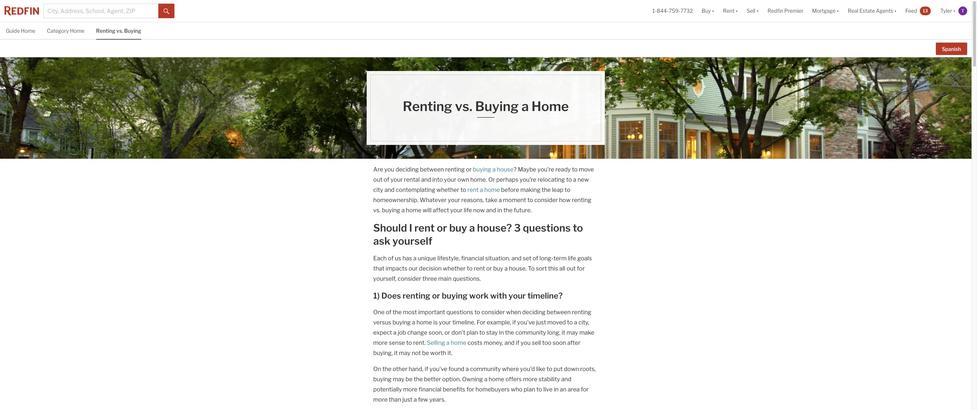 Task type: vqa. For each thing, say whether or not it's contained in the screenshot.
the Are
yes



Task type: locate. For each thing, give the bounding box(es) containing it.
or up selling a home
[[445, 329, 450, 336]]

relocating
[[538, 176, 565, 183]]

0 horizontal spatial between
[[420, 166, 444, 173]]

if right hand,
[[425, 366, 429, 373]]

1 vertical spatial you
[[521, 340, 531, 347]]

rent up reasons,
[[468, 187, 479, 194]]

whether down lifestyle, on the left bottom of page
[[443, 265, 466, 272]]

worth
[[431, 350, 447, 357]]

1 vertical spatial be
[[406, 376, 413, 383]]

in inside on the other hand, if you've found a community where you'd like to put down roots, buying may be the better option. owning a home offers more stability and potentially more financial benefits for homebuyers who plan to live in an area for more than just a few years.
[[554, 386, 559, 393]]

2 vertical spatial rent
[[474, 265, 485, 272]]

and down take
[[486, 207, 496, 214]]

0 vertical spatial buying
[[124, 28, 141, 34]]

it down sense
[[394, 350, 398, 357]]

0 horizontal spatial renting
[[96, 28, 115, 34]]

may inside on the other hand, if you've found a community where you'd like to put down roots, buying may be the better option. owning a home offers more stability and potentially more financial benefits for homebuyers who plan to live in an area for more than just a few years.
[[393, 376, 405, 383]]

1 horizontal spatial home
[[70, 28, 84, 34]]

0 horizontal spatial buying
[[124, 28, 141, 34]]

home inside on the other hand, if you've found a community where you'd like to put down roots, buying may be the better option. owning a home offers more stability and potentially more financial benefits for homebuyers who plan to live in an area for more than just a few years.
[[489, 376, 505, 383]]

0 vertical spatial whether
[[437, 187, 460, 194]]

of inside one of the most important questions to consider when deciding between renting versus buying a home is your timeline. for example, if you've just moved to a city, expect a job change soon, or don't plan to stay in the community long, it may make more sense to rent.
[[386, 309, 392, 316]]

0 horizontal spatial buy
[[450, 222, 467, 234]]

renting inside the renting vs. buying link
[[96, 28, 115, 34]]

your up 'when'
[[509, 291, 526, 301]]

1 vertical spatial in
[[499, 329, 504, 336]]

▾ inside real estate agents ▾ link
[[895, 8, 897, 14]]

plan right who
[[524, 386, 536, 393]]

between inside one of the most important questions to consider when deciding between renting versus buying a home is your timeline. for example, if you've just moved to a city, expect a job change soon, or don't plan to stay in the community long, it may make more sense to rent.
[[547, 309, 571, 316]]

0 vertical spatial life
[[464, 207, 472, 214]]

home left is at the bottom left
[[417, 319, 432, 326]]

an
[[560, 386, 567, 393]]

you're down maybe
[[520, 176, 537, 183]]

1 vertical spatial if
[[516, 340, 520, 347]]

1 vertical spatial community
[[470, 366, 501, 373]]

0 vertical spatial you're
[[538, 166, 555, 173]]

whether down into on the left top of the page
[[437, 187, 460, 194]]

benefits
[[443, 386, 466, 393]]

renting up city,
[[572, 309, 592, 316]]

financial inside each of us has a unique lifestyle, financial situation, and set of long-term life goals that impacts our decision whether to rent or buy a house. to sort this all out for yourself, consider three main questions.
[[462, 255, 484, 262]]

home
[[485, 187, 500, 194], [406, 207, 422, 214], [417, 319, 432, 326], [451, 340, 467, 347], [489, 376, 505, 383]]

1 horizontal spatial renting
[[403, 98, 453, 114]]

0 vertical spatial be
[[422, 350, 429, 357]]

be inside costs money, and if you sell too soon after buying, it may not be worth it.
[[422, 350, 429, 357]]

1-844-759-7732 link
[[653, 8, 693, 14]]

2 ▾ from the left
[[736, 8, 738, 14]]

are
[[374, 166, 383, 173]]

0 vertical spatial just
[[536, 319, 546, 326]]

▾ right mortgage
[[837, 8, 840, 14]]

0 horizontal spatial financial
[[419, 386, 442, 393]]

home for guide home
[[21, 28, 35, 34]]

us
[[395, 255, 401, 262]]

be
[[422, 350, 429, 357], [406, 376, 413, 383]]

in inside one of the most important questions to consider when deciding between renting versus buying a home is your timeline. for example, if you've just moved to a city, expect a job change soon, or don't plan to stay in the community long, it may make more sense to rent.
[[499, 329, 504, 336]]

▾ right agents
[[895, 8, 897, 14]]

buying up job
[[393, 319, 411, 326]]

user photo image
[[959, 7, 968, 15]]

you're up relocating
[[538, 166, 555, 173]]

tyler
[[941, 8, 953, 14]]

financial down better
[[419, 386, 442, 393]]

few
[[418, 396, 428, 403]]

you right are
[[385, 166, 395, 173]]

vs. inside the before making the leap to homeownership. whatever your reasons, take a moment to consider how renting vs. buying a home will affect your life now and in the future.
[[374, 207, 381, 214]]

when
[[507, 309, 521, 316]]

1 horizontal spatial you
[[521, 340, 531, 347]]

buy down reasons,
[[450, 222, 467, 234]]

your
[[391, 176, 403, 183], [444, 176, 457, 183], [448, 197, 460, 204], [451, 207, 463, 214], [509, 291, 526, 301], [439, 319, 451, 326]]

▾ right sell
[[757, 8, 759, 14]]

out down are
[[374, 176, 383, 183]]

0 horizontal spatial you
[[385, 166, 395, 173]]

may inside one of the most important questions to consider when deciding between renting versus buying a home is your timeline. for example, if you've just moved to a city, expect a job change soon, or don't plan to stay in the community long, it may make more sense to rent.
[[567, 329, 578, 336]]

0 horizontal spatial consider
[[398, 275, 422, 282]]

redfin premier button
[[764, 0, 808, 22]]

in left the an
[[554, 386, 559, 393]]

soon
[[553, 340, 566, 347]]

moved
[[548, 319, 566, 326]]

to up goals
[[573, 222, 583, 234]]

more down expect
[[374, 340, 388, 347]]

1 vertical spatial whether
[[443, 265, 466, 272]]

it inside costs money, and if you sell too soon after buying, it may not be worth it.
[[394, 350, 398, 357]]

home inside category home link
[[70, 28, 84, 34]]

▾ right tyler
[[954, 8, 956, 14]]

home up homebuyers
[[489, 376, 505, 383]]

0 vertical spatial renting
[[96, 28, 115, 34]]

out inside each of us has a unique lifestyle, financial situation, and set of long-term life goals that impacts our decision whether to rent or buy a house. to sort this all out for yourself, consider three main questions.
[[567, 265, 576, 272]]

0 horizontal spatial community
[[470, 366, 501, 373]]

is
[[434, 319, 438, 326]]

renting for renting vs. buying
[[96, 28, 115, 34]]

0 horizontal spatial home
[[21, 28, 35, 34]]

deciding inside one of the most important questions to consider when deciding between renting versus buying a home is your timeline. for example, if you've just moved to a city, expect a job change soon, or don't plan to stay in the community long, it may make more sense to rent.
[[523, 309, 546, 316]]

a inside ? maybe you're ready to move out of your rental and into your own home. or perhaps you're relocating to a new city and contemplating whether to
[[573, 176, 577, 183]]

if down 'when'
[[513, 319, 516, 326]]

real estate agents ▾ link
[[848, 0, 897, 22]]

1 vertical spatial it
[[394, 350, 398, 357]]

1 horizontal spatial it
[[562, 329, 566, 336]]

1 vertical spatial just
[[403, 396, 413, 403]]

just
[[536, 319, 546, 326], [403, 396, 413, 403]]

to up questions.
[[467, 265, 473, 272]]

more
[[374, 340, 388, 347], [523, 376, 538, 383], [403, 386, 418, 393], [374, 396, 388, 403]]

buying inside on the other hand, if you've found a community where you'd like to put down roots, buying may be the better option. owning a home offers more stability and potentially more financial benefits for homebuyers who plan to live in an area for more than just a few years.
[[374, 376, 392, 383]]

1 vertical spatial between
[[547, 309, 571, 316]]

each
[[374, 255, 387, 262]]

0 vertical spatial consider
[[535, 197, 558, 204]]

0 vertical spatial buy
[[450, 222, 467, 234]]

1 horizontal spatial you're
[[538, 166, 555, 173]]

or down affect
[[437, 222, 447, 234]]

for down goals
[[577, 265, 585, 272]]

1 horizontal spatial vs.
[[374, 207, 381, 214]]

stay
[[487, 329, 498, 336]]

deciding up rental
[[396, 166, 419, 173]]

▾ inside sell ▾ dropdown button
[[757, 8, 759, 14]]

into
[[433, 176, 443, 183]]

versus
[[374, 319, 392, 326]]

questions
[[523, 222, 571, 234], [447, 309, 474, 316]]

1 horizontal spatial community
[[516, 329, 546, 336]]

you've
[[518, 319, 535, 326]]

1 vertical spatial out
[[567, 265, 576, 272]]

2 vertical spatial in
[[554, 386, 559, 393]]

questions right 3
[[523, 222, 571, 234]]

the down relocating
[[542, 187, 551, 194]]

questions up timeline.
[[447, 309, 474, 316]]

1 horizontal spatial out
[[567, 265, 576, 272]]

rent right the i
[[415, 222, 435, 234]]

0 vertical spatial financial
[[462, 255, 484, 262]]

1 vertical spatial consider
[[398, 275, 422, 282]]

and inside the before making the leap to homeownership. whatever your reasons, take a moment to consider how renting vs. buying a home will affect your life now and in the future.
[[486, 207, 496, 214]]

home down don't
[[451, 340, 467, 347]]

making
[[521, 187, 541, 194]]

out right all
[[567, 265, 576, 272]]

0 horizontal spatial plan
[[467, 329, 478, 336]]

renting inside the before making the leap to homeownership. whatever your reasons, take a moment to consider how renting vs. buying a home will affect your life now and in the future.
[[572, 197, 592, 204]]

rent inside each of us has a unique lifestyle, financial situation, and set of long-term life goals that impacts our decision whether to rent or buy a house. to sort this all out for yourself, consider three main questions.
[[474, 265, 485, 272]]

1 vertical spatial life
[[568, 255, 577, 262]]

buy down situation, at the bottom of the page
[[494, 265, 504, 272]]

buying down the homeownership.
[[382, 207, 400, 214]]

you left sell
[[521, 340, 531, 347]]

now
[[474, 207, 485, 214]]

just inside one of the most important questions to consider when deciding between renting versus buying a home is your timeline. for example, if you've just moved to a city, expect a job change soon, or don't plan to stay in the community long, it may make more sense to rent.
[[536, 319, 546, 326]]

home left 'will' on the bottom of the page
[[406, 207, 422, 214]]

5 ▾ from the left
[[895, 8, 897, 14]]

1 horizontal spatial questions
[[523, 222, 571, 234]]

who
[[511, 386, 523, 393]]

1 horizontal spatial plan
[[524, 386, 536, 393]]

be inside on the other hand, if you've found a community where you'd like to put down roots, buying may be the better option. owning a home offers more stability and potentially more financial benefits for homebuyers who plan to live in an area for more than just a few years.
[[406, 376, 413, 383]]

2 horizontal spatial consider
[[535, 197, 558, 204]]

0 vertical spatial community
[[516, 329, 546, 336]]

0 horizontal spatial it
[[394, 350, 398, 357]]

just right than
[[403, 396, 413, 403]]

you'd
[[521, 366, 535, 373]]

for inside each of us has a unique lifestyle, financial situation, and set of long-term life goals that impacts our decision whether to rent or buy a house. to sort this all out for yourself, consider three main questions.
[[577, 265, 585, 272]]

buying inside the before making the leap to homeownership. whatever your reasons, take a moment to consider how renting vs. buying a home will affect your life now and in the future.
[[382, 207, 400, 214]]

1 vertical spatial may
[[399, 350, 411, 357]]

your right affect
[[451, 207, 463, 214]]

costs
[[468, 340, 483, 347]]

1 vertical spatial questions
[[447, 309, 474, 316]]

3 ▾ from the left
[[757, 8, 759, 14]]

contemplating
[[396, 187, 436, 194]]

more down potentially
[[374, 396, 388, 403]]

reasons,
[[462, 197, 484, 204]]

2 vertical spatial if
[[425, 366, 429, 373]]

0 vertical spatial may
[[567, 329, 578, 336]]

the down hand,
[[414, 376, 423, 383]]

renting right how
[[572, 197, 592, 204]]

should i rent or buy a house? 3 questions to ask yourself
[[374, 222, 583, 247]]

area
[[568, 386, 580, 393]]

and right money, in the bottom of the page
[[505, 340, 515, 347]]

buying inside one of the most important questions to consider when deciding between renting versus buying a home is your timeline. for example, if you've just moved to a city, expect a job change soon, or don't plan to stay in the community long, it may make more sense to rent.
[[393, 319, 411, 326]]

in right the stay
[[499, 329, 504, 336]]

it
[[562, 329, 566, 336], [394, 350, 398, 357]]

buying down main
[[442, 291, 468, 301]]

the right on
[[383, 366, 392, 373]]

has
[[403, 255, 412, 262]]

too
[[543, 340, 552, 347]]

rent a home
[[468, 187, 500, 194]]

4 ▾ from the left
[[837, 8, 840, 14]]

rental
[[404, 176, 420, 183]]

of up the homeownership.
[[384, 176, 390, 183]]

on the other hand, if you've found a community where you'd like to put down roots, buying may be the better option. owning a home offers more stability and potentially more financial benefits for homebuyers who plan to live in an area for more than just a few years.
[[374, 366, 596, 403]]

1 horizontal spatial deciding
[[523, 309, 546, 316]]

to down "making"
[[528, 197, 533, 204]]

0 horizontal spatial just
[[403, 396, 413, 403]]

to left the stay
[[480, 329, 485, 336]]

deciding up the you've
[[523, 309, 546, 316]]

rent ▾ button
[[724, 0, 738, 22]]

own
[[458, 176, 469, 183]]

▾ for rent ▾
[[736, 8, 738, 14]]

1 horizontal spatial financial
[[462, 255, 484, 262]]

plan inside one of the most important questions to consider when deciding between renting versus buying a home is your timeline. for example, if you've just moved to a city, expect a job change soon, or don't plan to stay in the community long, it may make more sense to rent.
[[467, 329, 478, 336]]

estate
[[860, 8, 875, 14]]

between up moved
[[547, 309, 571, 316]]

1 horizontal spatial between
[[547, 309, 571, 316]]

long-
[[540, 255, 554, 262]]

1 vertical spatial vs.
[[455, 98, 473, 114]]

consider down the leap
[[535, 197, 558, 204]]

1 horizontal spatial just
[[536, 319, 546, 326]]

rent
[[724, 8, 735, 14]]

buy
[[702, 8, 711, 14]]

0 vertical spatial in
[[498, 207, 503, 214]]

buy inside should i rent or buy a house? 3 questions to ask yourself
[[450, 222, 467, 234]]

your left rental
[[391, 176, 403, 183]]

1) does renting or buying work with your timeline?
[[374, 291, 563, 301]]

0 vertical spatial it
[[562, 329, 566, 336]]

be down hand,
[[406, 376, 413, 383]]

1 horizontal spatial consider
[[482, 309, 505, 316]]

1 horizontal spatial life
[[568, 255, 577, 262]]

down
[[564, 366, 579, 373]]

yourself
[[393, 235, 433, 247]]

1 vertical spatial deciding
[[523, 309, 546, 316]]

0 horizontal spatial vs.
[[116, 28, 123, 34]]

or inside one of the most important questions to consider when deciding between renting versus buying a home is your timeline. for example, if you've just moved to a city, expect a job change soon, or don't plan to stay in the community long, it may make more sense to rent.
[[445, 329, 450, 336]]

consider up example, at the bottom of page
[[482, 309, 505, 316]]

of right one on the left bottom
[[386, 309, 392, 316]]

or inside each of us has a unique lifestyle, financial situation, and set of long-term life goals that impacts our decision whether to rent or buy a house. to sort this all out for yourself, consider three main questions.
[[487, 265, 492, 272]]

rent up questions.
[[474, 265, 485, 272]]

community up owning
[[470, 366, 501, 373]]

category
[[47, 28, 69, 34]]

in up house?
[[498, 207, 503, 214]]

ask
[[374, 235, 391, 247]]

▾ for mortgage ▾
[[837, 8, 840, 14]]

whether inside ? maybe you're ready to move out of your rental and into your own home. or perhaps you're relocating to a new city and contemplating whether to
[[437, 187, 460, 194]]

guide
[[6, 28, 20, 34]]

0 horizontal spatial deciding
[[396, 166, 419, 173]]

of right set at the bottom of the page
[[533, 255, 539, 262]]

buying,
[[374, 350, 393, 357]]

1 vertical spatial financial
[[419, 386, 442, 393]]

make
[[580, 329, 595, 336]]

than
[[389, 396, 401, 403]]

consider inside one of the most important questions to consider when deciding between renting versus buying a home is your timeline. for example, if you've just moved to a city, expect a job change soon, or don't plan to stay in the community long, it may make more sense to rent.
[[482, 309, 505, 316]]

example,
[[487, 319, 511, 326]]

and up 'house.'
[[512, 255, 522, 262]]

for right area
[[581, 386, 589, 393]]

or up own
[[466, 166, 472, 173]]

feed
[[906, 8, 918, 14]]

community inside on the other hand, if you've found a community where you'd like to put down roots, buying may be the better option. owning a home offers more stability and potentially more financial benefits for homebuyers who plan to live in an area for more than just a few years.
[[470, 366, 501, 373]]

city,
[[579, 319, 590, 326]]

▾ inside buy ▾ dropdown button
[[712, 8, 715, 14]]

house
[[497, 166, 514, 173]]

whether
[[437, 187, 460, 194], [443, 265, 466, 272]]

community inside one of the most important questions to consider when deciding between renting versus buying a home is your timeline. for example, if you've just moved to a city, expect a job change soon, or don't plan to stay in the community long, it may make more sense to rent.
[[516, 329, 546, 336]]

6 ▾ from the left
[[954, 8, 956, 14]]

for
[[577, 265, 585, 272], [467, 386, 475, 393], [581, 386, 589, 393]]

0 horizontal spatial out
[[374, 176, 383, 183]]

take
[[486, 197, 498, 204]]

goals
[[578, 255, 592, 262]]

life left now
[[464, 207, 472, 214]]

1 horizontal spatial be
[[422, 350, 429, 357]]

1 horizontal spatial buy
[[494, 265, 504, 272]]

vs. for renting vs. buying
[[116, 28, 123, 34]]

0 vertical spatial out
[[374, 176, 383, 183]]

2 horizontal spatial vs.
[[455, 98, 473, 114]]

2 vertical spatial may
[[393, 376, 405, 383]]

1 vertical spatial buying
[[475, 98, 519, 114]]

1 vertical spatial rent
[[415, 222, 435, 234]]

category home link
[[47, 22, 84, 39]]

it right the long,
[[562, 329, 566, 336]]

life inside each of us has a unique lifestyle, financial situation, and set of long-term life goals that impacts our decision whether to rent or buy a house. to sort this all out for yourself, consider three main questions.
[[568, 255, 577, 262]]

be right not
[[422, 350, 429, 357]]

1 vertical spatial renting
[[403, 98, 453, 114]]

buying for renting vs. buying
[[124, 28, 141, 34]]

0 vertical spatial questions
[[523, 222, 571, 234]]

1 ▾ from the left
[[712, 8, 715, 14]]

buying for renting vs. buying a home
[[475, 98, 519, 114]]

plan up costs on the left bottom of page
[[467, 329, 478, 336]]

1 vertical spatial you're
[[520, 176, 537, 183]]

1 vertical spatial plan
[[524, 386, 536, 393]]

home inside the guide home link
[[21, 28, 35, 34]]

and inside on the other hand, if you've found a community where you'd like to put down roots, buying may be the better option. owning a home offers more stability and potentially more financial benefits for homebuyers who plan to live in an area for more than just a few years.
[[562, 376, 572, 383]]

or down situation, at the bottom of the page
[[487, 265, 492, 272]]

just right the you've
[[536, 319, 546, 326]]

costs money, and if you sell too soon after buying, it may not be worth it.
[[374, 340, 581, 357]]

real
[[848, 8, 859, 14]]

sense
[[389, 340, 405, 347]]

if left sell
[[516, 340, 520, 347]]

buying up potentially
[[374, 376, 392, 383]]

0 vertical spatial plan
[[467, 329, 478, 336]]

0 vertical spatial if
[[513, 319, 516, 326]]

▾ inside mortgage ▾ dropdown button
[[837, 8, 840, 14]]

0 vertical spatial vs.
[[116, 28, 123, 34]]

1 horizontal spatial buying
[[475, 98, 519, 114]]

financial up questions.
[[462, 255, 484, 262]]

renting vs. buying a home
[[403, 98, 569, 114]]

after
[[568, 340, 581, 347]]

plan inside on the other hand, if you've found a community where you'd like to put down roots, buying may be the better option. owning a home offers more stability and potentially more financial benefits for homebuyers who plan to live in an area for more than just a few years.
[[524, 386, 536, 393]]

the down moment
[[504, 207, 513, 214]]

2 vertical spatial vs.
[[374, 207, 381, 214]]

2 vertical spatial consider
[[482, 309, 505, 316]]

▾ inside rent ▾ dropdown button
[[736, 8, 738, 14]]

0 horizontal spatial life
[[464, 207, 472, 214]]

if inside one of the most important questions to consider when deciding between renting versus buying a home is your timeline. for example, if you've just moved to a city, expect a job change soon, or don't plan to stay in the community long, it may make more sense to rent.
[[513, 319, 516, 326]]

with
[[491, 291, 507, 301]]

before making the leap to homeownership. whatever your reasons, take a moment to consider how renting vs. buying a home will affect your life now and in the future.
[[374, 187, 592, 214]]

consider down our
[[398, 275, 422, 282]]

your inside one of the most important questions to consider when deciding between renting versus buying a home is your timeline. for example, if you've just moved to a city, expect a job change soon, or don't plan to stay in the community long, it may make more sense to rent.
[[439, 319, 451, 326]]

to inside should i rent or buy a house? 3 questions to ask yourself
[[573, 222, 583, 234]]

life right term
[[568, 255, 577, 262]]

owning
[[462, 376, 483, 383]]

0 horizontal spatial be
[[406, 376, 413, 383]]

financial
[[462, 255, 484, 262], [419, 386, 442, 393]]

0 horizontal spatial questions
[[447, 309, 474, 316]]

on
[[374, 366, 381, 373]]

community down the you've
[[516, 329, 546, 336]]

▾ right buy
[[712, 8, 715, 14]]

term
[[554, 255, 567, 262]]

between
[[420, 166, 444, 173], [547, 309, 571, 316]]

1 vertical spatial buy
[[494, 265, 504, 272]]

may down the other
[[393, 376, 405, 383]]



Task type: describe. For each thing, give the bounding box(es) containing it.
to down own
[[461, 187, 466, 194]]

to up for
[[475, 309, 480, 316]]

not
[[412, 350, 421, 357]]

potentially
[[374, 386, 402, 393]]

renting up own
[[445, 166, 465, 173]]

lifestyle,
[[438, 255, 460, 262]]

agents
[[877, 8, 894, 14]]

▾ for sell ▾
[[757, 8, 759, 14]]

0 vertical spatial rent
[[468, 187, 479, 194]]

for down owning
[[467, 386, 475, 393]]

real estate agents ▾
[[848, 8, 897, 14]]

or up important
[[432, 291, 440, 301]]

in inside the before making the leap to homeownership. whatever your reasons, take a moment to consider how renting vs. buying a home will affect your life now and in the future.
[[498, 207, 503, 214]]

more inside one of the most important questions to consider when deciding between renting versus buying a home is your timeline. for example, if you've just moved to a city, expect a job change soon, or don't plan to stay in the community long, it may make more sense to rent.
[[374, 340, 388, 347]]

selling a home link
[[427, 340, 467, 347]]

city
[[374, 187, 383, 194]]

13
[[924, 8, 929, 13]]

consider inside the before making the leap to homeownership. whatever your reasons, take a moment to consider how renting vs. buying a home will affect your life now and in the future.
[[535, 197, 558, 204]]

important
[[419, 309, 446, 316]]

to left rent.
[[407, 340, 412, 347]]

questions inside one of the most important questions to consider when deciding between renting versus buying a home is your timeline. for example, if you've just moved to a city, expect a job change soon, or don't plan to stay in the community long, it may make more sense to rent.
[[447, 309, 474, 316]]

you inside costs money, and if you sell too soon after buying, it may not be worth it.
[[521, 340, 531, 347]]

and inside costs money, and if you sell too soon after buying, it may not be worth it.
[[505, 340, 515, 347]]

all
[[560, 265, 566, 272]]

or
[[489, 176, 495, 183]]

each of us has a unique lifestyle, financial situation, and set of long-term life goals that impacts our decision whether to rent or buy a house. to sort this all out for yourself, consider three main questions.
[[374, 255, 592, 282]]

like
[[536, 366, 546, 373]]

2 horizontal spatial home
[[532, 98, 569, 114]]

home down or
[[485, 187, 500, 194]]

real estate agents ▾ button
[[844, 0, 902, 22]]

live
[[544, 386, 553, 393]]

for
[[477, 319, 486, 326]]

money,
[[484, 340, 504, 347]]

759-
[[669, 8, 681, 14]]

it inside one of the most important questions to consider when deciding between renting versus buying a home is your timeline. for example, if you've just moved to a city, expect a job change soon, or don't plan to stay in the community long, it may make more sense to rent.
[[562, 329, 566, 336]]

decision
[[419, 265, 442, 272]]

of inside ? maybe you're ready to move out of your rental and into your own home. or perhaps you're relocating to a new city and contemplating whether to
[[384, 176, 390, 183]]

to left the move
[[572, 166, 578, 173]]

to left live
[[537, 386, 542, 393]]

roots,
[[581, 366, 596, 373]]

home inside the before making the leap to homeownership. whatever your reasons, take a moment to consider how renting vs. buying a home will affect your life now and in the future.
[[406, 207, 422, 214]]

buy ▾ button
[[702, 0, 715, 22]]

financial inside on the other hand, if you've found a community where you'd like to put down roots, buying may be the better option. owning a home offers more stability and potentially more financial benefits for homebuyers who plan to live in an area for more than just a few years.
[[419, 386, 442, 393]]

0 horizontal spatial you're
[[520, 176, 537, 183]]

to right the leap
[[565, 187, 571, 194]]

guide home
[[6, 28, 35, 34]]

the left most
[[393, 309, 402, 316]]

questions inside should i rent or buy a house? 3 questions to ask yourself
[[523, 222, 571, 234]]

option.
[[442, 376, 461, 383]]

perhaps
[[497, 176, 519, 183]]

consider inside each of us has a unique lifestyle, financial situation, and set of long-term life goals that impacts our decision whether to rent or buy a house. to sort this all out for yourself, consider three main questions.
[[398, 275, 422, 282]]

rent ▾ button
[[719, 0, 743, 22]]

one of the most important questions to consider when deciding between renting versus buying a home is your timeline. for example, if you've just moved to a city, expect a job change soon, or don't plan to stay in the community long, it may make more sense to rent.
[[374, 309, 595, 347]]

mortgage
[[813, 8, 836, 14]]

sell ▾ button
[[743, 0, 764, 22]]

put
[[554, 366, 563, 373]]

?
[[514, 166, 517, 173]]

renting inside one of the most important questions to consider when deciding between renting versus buying a home is your timeline. for example, if you've just moved to a city, expect a job change soon, or don't plan to stay in the community long, it may make more sense to rent.
[[572, 309, 592, 316]]

long,
[[548, 329, 561, 336]]

selling
[[427, 340, 445, 347]]

rent inside should i rent or buy a house? 3 questions to ask yourself
[[415, 222, 435, 234]]

out inside ? maybe you're ready to move out of your rental and into your own home. or perhaps you're relocating to a new city and contemplating whether to
[[374, 176, 383, 183]]

buy ▾ button
[[698, 0, 719, 22]]

whatever
[[420, 197, 447, 204]]

0 vertical spatial deciding
[[396, 166, 419, 173]]

home inside one of the most important questions to consider when deciding between renting versus buying a home is your timeline. for example, if you've just moved to a city, expect a job change soon, or don't plan to stay in the community long, it may make more sense to rent.
[[417, 319, 432, 326]]

of left us on the left of page
[[388, 255, 394, 262]]

to left put
[[547, 366, 553, 373]]

▾ for buy ▾
[[712, 8, 715, 14]]

questions.
[[453, 275, 481, 282]]

life inside the before making the leap to homeownership. whatever your reasons, take a moment to consider how renting vs. buying a home will affect your life now and in the future.
[[464, 207, 472, 214]]

redfin
[[768, 8, 784, 14]]

timeline?
[[528, 291, 563, 301]]

1-
[[653, 8, 657, 14]]

sell ▾
[[747, 8, 759, 14]]

renting up most
[[403, 291, 431, 301]]

vs. for renting vs. buying a home
[[455, 98, 473, 114]]

whether inside each of us has a unique lifestyle, financial situation, and set of long-term life goals that impacts our decision whether to rent or buy a house. to sort this all out for yourself, consider three main questions.
[[443, 265, 466, 272]]

your up affect
[[448, 197, 460, 204]]

0 vertical spatial you
[[385, 166, 395, 173]]

will
[[423, 207, 432, 214]]

the down example, at the bottom of page
[[505, 329, 514, 336]]

just inside on the other hand, if you've found a community where you'd like to put down roots, buying may be the better option. owning a home offers more stability and potentially more financial benefits for homebuyers who plan to live in an area for more than just a few years.
[[403, 396, 413, 403]]

change
[[408, 329, 428, 336]]

? maybe you're ready to move out of your rental and into your own home. or perhaps you're relocating to a new city and contemplating whether to
[[374, 166, 594, 194]]

premier
[[785, 8, 804, 14]]

maybe
[[518, 166, 537, 173]]

situation,
[[486, 255, 511, 262]]

submit search image
[[164, 8, 169, 14]]

renting for renting vs. buying a home
[[403, 98, 453, 114]]

new
[[578, 176, 589, 183]]

your down are you deciding between renting or buying a house
[[444, 176, 457, 183]]

▾ for tyler ▾
[[954, 8, 956, 14]]

buying a house link
[[473, 166, 514, 173]]

work
[[470, 291, 489, 301]]

more down hand,
[[403, 386, 418, 393]]

found
[[449, 366, 465, 373]]

buying up home.
[[473, 166, 492, 173]]

sort
[[536, 265, 547, 272]]

renting vs. buying link
[[96, 22, 141, 39]]

to down ready
[[567, 176, 572, 183]]

before
[[501, 187, 519, 194]]

City, Address, School, Agent, ZIP search field
[[43, 4, 159, 18]]

mortgage ▾ button
[[813, 0, 840, 22]]

house?
[[477, 222, 512, 234]]

move
[[579, 166, 594, 173]]

more down you'd
[[523, 376, 538, 383]]

to right moved
[[568, 319, 573, 326]]

7732
[[681, 8, 693, 14]]

home for category home
[[70, 28, 84, 34]]

or inside should i rent or buy a house? 3 questions to ask yourself
[[437, 222, 447, 234]]

may inside costs money, and if you sell too soon after buying, it may not be worth it.
[[399, 350, 411, 357]]

to inside each of us has a unique lifestyle, financial situation, and set of long-term life goals that impacts our decision whether to rent or buy a house. to sort this all out for yourself, consider three main questions.
[[467, 265, 473, 272]]

hand,
[[409, 366, 424, 373]]

to
[[528, 265, 535, 272]]

how
[[559, 197, 571, 204]]

and inside each of us has a unique lifestyle, financial situation, and set of long-term life goals that impacts our decision whether to rent or buy a house. to sort this all out for yourself, consider three main questions.
[[512, 255, 522, 262]]

buy inside each of us has a unique lifestyle, financial situation, and set of long-term life goals that impacts our decision whether to rent or buy a house. to sort this all out for yourself, consider three main questions.
[[494, 265, 504, 272]]

you've
[[430, 366, 448, 373]]

0 vertical spatial between
[[420, 166, 444, 173]]

job
[[398, 329, 406, 336]]

and left into on the left top of the page
[[421, 176, 431, 183]]

1-844-759-7732
[[653, 8, 693, 14]]

three
[[423, 275, 437, 282]]

if inside on the other hand, if you've found a community where you'd like to put down roots, buying may be the better option. owning a home offers more stability and potentially more financial benefits for homebuyers who plan to live in an area for more than just a few years.
[[425, 366, 429, 373]]

if inside costs money, and if you sell too soon after buying, it may not be worth it.
[[516, 340, 520, 347]]

one
[[374, 309, 385, 316]]

category home
[[47, 28, 84, 34]]

and right city
[[385, 187, 395, 194]]

soon,
[[429, 329, 444, 336]]

main
[[439, 275, 452, 282]]

rent.
[[413, 340, 426, 347]]

a inside should i rent or buy a house? 3 questions to ask yourself
[[470, 222, 475, 234]]

homeownership.
[[374, 197, 419, 204]]

redfin premier
[[768, 8, 804, 14]]



